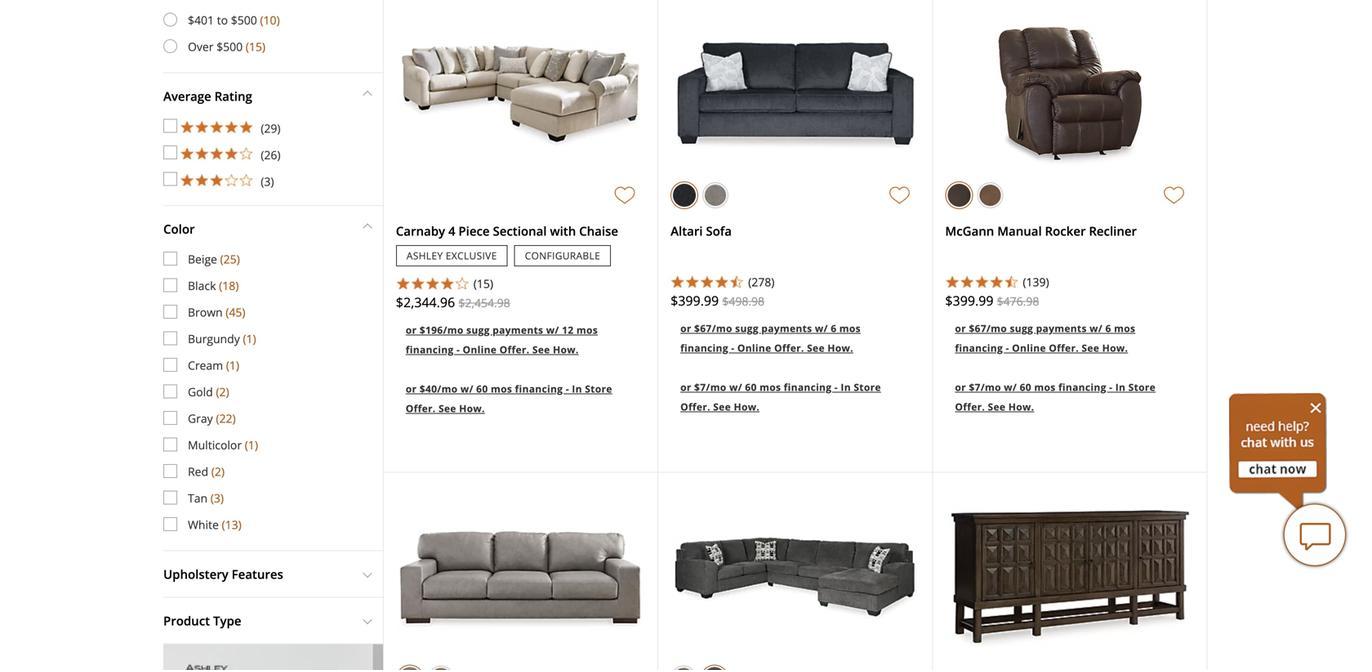 Task type: vqa. For each thing, say whether or not it's contained in the screenshot.
(4)
no



Task type: describe. For each thing, give the bounding box(es) containing it.
$196/mo
[[420, 323, 464, 337]]

(22)
[[216, 410, 236, 426]]

average rating
[[163, 88, 252, 104]]

0 vertical spatial $500
[[231, 12, 257, 28]]

red (2)
[[188, 464, 225, 479]]

$399.99 $498.98
[[671, 292, 765, 309]]

or for the or $7/mo w/ 60 mos financing - in store offer. see how. button related to sofa
[[681, 380, 692, 394]]

$2,344.96 $2,454.98
[[396, 293, 510, 311]]

$401 to $500 (10)
[[188, 12, 280, 28]]

store inside or $40/mo w/ 60 mos financing - in store offer. see how.
[[585, 382, 613, 396]]

(2) for gold (2)
[[216, 384, 229, 399]]

average
[[163, 88, 211, 104]]

$7/mo for altari
[[695, 380, 727, 394]]

chaise
[[579, 223, 619, 239]]

(29)
[[261, 120, 281, 136]]

or for or $40/mo w/ 60 mos financing - in store offer. see how. button
[[406, 382, 417, 396]]

in for mcgann manual rocker recliner
[[1116, 380, 1126, 394]]

(29) link
[[163, 119, 281, 136]]

tan (3)
[[188, 490, 224, 506]]

color
[[163, 220, 195, 237]]

white (13)
[[188, 517, 242, 532]]

6 for mcgann manual rocker recliner
[[1106, 322, 1112, 335]]

over $500 (15)
[[188, 39, 266, 54]]

in inside or $40/mo w/ 60 mos financing - in store offer. see how.
[[572, 382, 582, 396]]

how. inside or $40/mo w/ 60 mos financing - in store offer. see how.
[[459, 402, 485, 415]]

$40/mo
[[420, 382, 458, 396]]

or $196/mo sugg payments w/ 12 mos financing - online offer. see how. button
[[396, 309, 646, 368]]

manual
[[998, 223, 1042, 239]]

- inside or $196/mo sugg payments w/ 12 mos financing - online offer. see how.
[[457, 343, 460, 356]]

tan
[[188, 490, 208, 506]]

(25)
[[220, 251, 240, 267]]

(26)
[[261, 147, 281, 162]]

or $40/mo w/ 60 mos financing - in store offer. see how.
[[406, 382, 613, 415]]

$67/mo for sofa
[[695, 322, 733, 335]]

type
[[213, 612, 241, 629]]

financing inside or $40/mo w/ 60 mos financing - in store offer. see how.
[[515, 382, 563, 396]]

financing inside or $196/mo sugg payments w/ 12 mos financing - online offer. see how.
[[406, 343, 454, 356]]

ashley exclusive
[[407, 249, 497, 262]]

payments inside or $196/mo sugg payments w/ 12 mos financing - online offer. see how.
[[493, 323, 544, 337]]

beige (25)
[[188, 251, 240, 267]]

black (18)
[[188, 278, 239, 293]]

1 vertical spatial (15)
[[474, 276, 494, 291]]

or $7/mo w/ 60 mos financing - in store offer. see how. button for sofa
[[671, 367, 920, 425]]

product type
[[163, 612, 241, 629]]

or $7/mo w/ 60 mos financing - in store offer. see how. for sofa
[[681, 380, 882, 414]]

0 vertical spatial (15)
[[246, 39, 266, 54]]

to
[[217, 12, 228, 28]]

see inside or $40/mo w/ 60 mos financing - in store offer. see how.
[[439, 402, 457, 415]]

gray (22)
[[188, 410, 236, 426]]

brown (45)
[[188, 304, 246, 320]]

sofa
[[706, 223, 732, 239]]

mcgann
[[946, 223, 995, 239]]

60 for manual
[[1020, 380, 1032, 394]]

mcgann recliner, walnut, large image
[[996, 24, 1145, 171]]

mcgann manual rocker recliner link
[[946, 223, 1137, 239]]

carnaby
[[396, 223, 445, 239]]

or $67/mo sugg payments w/ 6 mos financing - online offer. see how. for sofa
[[681, 322, 861, 355]]

or for the or $7/mo w/ 60 mos financing - in store offer. see how. button for manual
[[956, 380, 967, 394]]

gold
[[188, 384, 213, 399]]

configurable
[[525, 249, 601, 262]]

altari sofa, slate, large image
[[671, 40, 920, 154]]

with
[[550, 223, 576, 239]]

upholstery
[[163, 566, 229, 582]]

gold (2)
[[188, 384, 229, 399]]

rocker
[[1046, 223, 1086, 239]]

features
[[232, 566, 283, 582]]

altari sofa link
[[671, 223, 732, 239]]

lombardia sofa, fossil, large image
[[396, 529, 646, 632]]

12
[[562, 323, 574, 337]]

mos inside or $40/mo w/ 60 mos financing - in store offer. see how.
[[491, 382, 512, 396]]

$476.98
[[997, 293, 1040, 309]]

(26) link
[[163, 145, 281, 162]]

ashley exclusive link
[[396, 245, 508, 266]]

online for manual
[[1013, 341, 1047, 355]]

cream (1)
[[188, 357, 239, 373]]

configurable link
[[514, 245, 611, 266]]

carnaby 4 piece sectional with chaise link
[[396, 223, 619, 239]]

w/ inside or $196/mo sugg payments w/ 12 mos financing - online offer. see how.
[[546, 323, 559, 337]]

online inside or $196/mo sugg payments w/ 12 mos financing - online offer. see how.
[[463, 343, 497, 356]]

or $67/mo sugg payments w/ 6 mos financing - online offer. see how. for manual
[[956, 322, 1136, 355]]

$2,454.98
[[459, 295, 510, 311]]

(139)
[[1023, 274, 1050, 290]]



Task type: locate. For each thing, give the bounding box(es) containing it.
offer. inside or $40/mo w/ 60 mos financing - in store offer. see how.
[[406, 402, 436, 415]]

sugg for manual
[[1010, 322, 1034, 335]]

white
[[188, 517, 219, 532]]

payments for sofa
[[762, 322, 813, 335]]

$67/mo down $399.99 $498.98
[[695, 322, 733, 335]]

ashley
[[407, 249, 443, 262]]

$399.99 for altari
[[671, 292, 719, 309]]

store for altari sofa
[[854, 380, 882, 394]]

6 for altari sofa
[[831, 322, 837, 335]]

(3) down (26)
[[261, 173, 274, 189]]

1 or $7/mo w/ 60 mos financing - in store offer. see how. from the left
[[681, 380, 882, 414]]

0 horizontal spatial $7/mo
[[695, 380, 727, 394]]

(3) inside "link"
[[261, 173, 274, 189]]

dialogue message for liveperson image
[[1230, 393, 1328, 511]]

or $67/mo sugg payments w/ 6 mos financing - online offer. see how. button for sofa
[[671, 308, 920, 367]]

or $67/mo sugg payments w/ 6 mos financing - online offer. see how. button down (139)
[[946, 308, 1195, 367]]

0 horizontal spatial (15)
[[246, 39, 266, 54]]

(1) for burgundy (1)
[[243, 331, 256, 346]]

(2) right gold
[[216, 384, 229, 399]]

financing
[[681, 341, 729, 355], [956, 341, 1004, 355], [406, 343, 454, 356], [784, 380, 832, 394], [1059, 380, 1107, 394], [515, 382, 563, 396]]

(1) for multicolor (1)
[[245, 437, 258, 452]]

exclusive
[[446, 249, 497, 262]]

$399.99 $476.98
[[946, 292, 1040, 309]]

online down $476.98
[[1013, 341, 1047, 355]]

6 down (139) link
[[1106, 322, 1112, 335]]

or for or $196/mo sugg payments w/ 12 mos financing - online offer. see how. button
[[406, 323, 417, 337]]

2 horizontal spatial in
[[1116, 380, 1126, 394]]

60 for sofa
[[745, 380, 757, 394]]

1 $67/mo from the left
[[695, 322, 733, 335]]

or $67/mo sugg payments w/ 6 mos financing - online offer. see how. down $476.98
[[956, 322, 1136, 355]]

1 or $67/mo sugg payments w/ 6 mos financing - online offer. see how. from the left
[[681, 322, 861, 355]]

w/
[[815, 322, 828, 335], [1090, 322, 1103, 335], [546, 323, 559, 337], [730, 380, 743, 394], [1005, 380, 1017, 394], [461, 382, 474, 396]]

how. inside or $196/mo sugg payments w/ 12 mos financing - online offer. see how.
[[553, 343, 579, 356]]

in for altari sofa
[[841, 380, 851, 394]]

0 vertical spatial (3)
[[261, 173, 274, 189]]

altari sofa
[[671, 223, 732, 239]]

over
[[188, 39, 214, 54]]

payments down $498.98
[[762, 322, 813, 335]]

0 vertical spatial (2)
[[216, 384, 229, 399]]

1 or $7/mo w/ 60 mos financing - in store offer. see how. button from the left
[[671, 367, 920, 425]]

1 vertical spatial (3)
[[211, 490, 224, 506]]

online for sofa
[[738, 341, 772, 355]]

60
[[745, 380, 757, 394], [1020, 380, 1032, 394], [477, 382, 488, 396]]

mos
[[840, 322, 861, 335], [1115, 322, 1136, 335], [577, 323, 598, 337], [760, 380, 781, 394], [1035, 380, 1056, 394], [491, 382, 512, 396]]

(278)
[[749, 274, 775, 290]]

$67/mo
[[695, 322, 733, 335], [969, 322, 1008, 335]]

$399.99
[[671, 292, 719, 309], [946, 292, 994, 309]]

payments down $476.98
[[1037, 322, 1087, 335]]

2 or $67/mo sugg payments w/ 6 mos financing - online offer. see how. from the left
[[956, 322, 1136, 355]]

see inside or $196/mo sugg payments w/ 12 mos financing - online offer. see how.
[[533, 343, 550, 356]]

1 horizontal spatial online
[[738, 341, 772, 355]]

0 horizontal spatial $67/mo
[[695, 322, 733, 335]]

- inside or $40/mo w/ 60 mos financing - in store offer. see how.
[[566, 382, 569, 396]]

mcgann manual rocker recliner
[[946, 223, 1137, 239]]

1 horizontal spatial 6
[[1106, 322, 1112, 335]]

$2,344.96
[[396, 293, 455, 311]]

-
[[732, 341, 735, 355], [1006, 341, 1010, 355], [457, 343, 460, 356], [835, 380, 838, 394], [1110, 380, 1113, 394], [566, 382, 569, 396]]

1 horizontal spatial payments
[[762, 322, 813, 335]]

2 horizontal spatial payments
[[1037, 322, 1087, 335]]

rating
[[215, 88, 252, 104]]

2 or $7/mo w/ 60 mos financing - in store offer. see how. button from the left
[[946, 367, 1195, 425]]

sugg down $498.98
[[736, 322, 759, 335]]

brown
[[188, 304, 223, 320]]

or $67/mo sugg payments w/ 6 mos financing - online offer. see how. button down (278)
[[671, 308, 920, 367]]

$399.99 down 4.5 image
[[671, 292, 719, 309]]

(1) down (45)
[[243, 331, 256, 346]]

1 vertical spatial $500
[[217, 39, 243, 54]]

4.7 image
[[946, 275, 1019, 288]]

(15) link
[[474, 276, 646, 293]]

$401
[[188, 12, 214, 28]]

6 down (278) link
[[831, 322, 837, 335]]

black
[[188, 278, 216, 293]]

0 horizontal spatial in
[[572, 382, 582, 396]]

(3) right tan
[[211, 490, 224, 506]]

or $7/mo w/ 60 mos financing - in store offer. see how. for manual
[[956, 380, 1156, 414]]

or $196/mo sugg payments w/ 12 mos financing - online offer. see how.
[[406, 323, 598, 356]]

payments down $2,454.98
[[493, 323, 544, 337]]

60 inside or $40/mo w/ 60 mos financing - in store offer. see how.
[[477, 382, 488, 396]]

(1) right cream
[[226, 357, 239, 373]]

(139) link
[[1023, 274, 1195, 291]]

red
[[188, 464, 208, 479]]

$7/mo for mcgann
[[969, 380, 1002, 394]]

$500 right to
[[231, 12, 257, 28]]

(2) for red (2)
[[211, 464, 225, 479]]

0 horizontal spatial 6
[[831, 322, 837, 335]]

2 $67/mo from the left
[[969, 322, 1008, 335]]

how.
[[828, 341, 854, 355], [1103, 341, 1129, 355], [553, 343, 579, 356], [734, 400, 760, 414], [1009, 400, 1035, 414], [459, 402, 485, 415]]

mos inside or $196/mo sugg payments w/ 12 mos financing - online offer. see how.
[[577, 323, 598, 337]]

or $7/mo w/ 60 mos financing - in store offer. see how. button
[[671, 367, 920, 425], [946, 367, 1195, 425]]

upholstery features
[[163, 566, 283, 582]]

or inside or $196/mo sugg payments w/ 12 mos financing - online offer. see how.
[[406, 323, 417, 337]]

piece
[[459, 223, 490, 239]]

(1) right multicolor at the left bottom of the page
[[245, 437, 258, 452]]

w/ inside or $40/mo w/ 60 mos financing - in store offer. see how.
[[461, 382, 474, 396]]

1 horizontal spatial store
[[854, 380, 882, 394]]

0 vertical spatial (1)
[[243, 331, 256, 346]]

(278) link
[[749, 274, 920, 291]]

0 horizontal spatial sugg
[[467, 323, 490, 337]]

(3)
[[261, 173, 274, 189], [211, 490, 224, 506]]

(1)
[[243, 331, 256, 346], [226, 357, 239, 373], [245, 437, 258, 452]]

store for mcgann manual rocker recliner
[[1129, 380, 1156, 394]]

$500 down $401 to $500 (10)
[[217, 39, 243, 54]]

(18)
[[219, 278, 239, 293]]

1 vertical spatial (1)
[[226, 357, 239, 373]]

see
[[807, 341, 825, 355], [1082, 341, 1100, 355], [533, 343, 550, 356], [714, 400, 731, 414], [988, 400, 1006, 414], [439, 402, 457, 415]]

0 horizontal spatial 60
[[477, 382, 488, 396]]

cream
[[188, 357, 223, 373]]

or inside or $40/mo w/ 60 mos financing - in store offer. see how.
[[406, 382, 417, 396]]

4.1 image
[[396, 276, 470, 289]]

2 horizontal spatial store
[[1129, 380, 1156, 394]]

1 horizontal spatial (15)
[[474, 276, 494, 291]]

6
[[831, 322, 837, 335], [1106, 322, 1112, 335]]

2 vertical spatial (1)
[[245, 437, 258, 452]]

1 horizontal spatial sugg
[[736, 322, 759, 335]]

0 horizontal spatial online
[[463, 343, 497, 356]]

braunell accent cabinet, , large image
[[947, 507, 1194, 654]]

4.5 image
[[671, 275, 745, 288]]

product
[[163, 612, 210, 629]]

online down $196/mo on the left
[[463, 343, 497, 356]]

2 $399.99 from the left
[[946, 292, 994, 309]]

or $40/mo w/ 60 mos financing - in store offer. see how. button
[[396, 368, 646, 427]]

sugg inside or $196/mo sugg payments w/ 12 mos financing - online offer. see how.
[[467, 323, 490, 337]]

1 $7/mo from the left
[[695, 380, 727, 394]]

1 6 from the left
[[831, 322, 837, 335]]

offer. inside or $196/mo sugg payments w/ 12 mos financing - online offer. see how.
[[500, 343, 530, 356]]

sugg for sofa
[[736, 322, 759, 335]]

recliner
[[1090, 223, 1137, 239]]

0 horizontal spatial $399.99
[[671, 292, 719, 309]]

sugg down $476.98
[[1010, 322, 1034, 335]]

$498.98
[[723, 293, 765, 309]]

1 horizontal spatial or $67/mo sugg payments w/ 6 mos financing - online offer. see how. button
[[946, 308, 1195, 367]]

(2)
[[216, 384, 229, 399], [211, 464, 225, 479]]

0 horizontal spatial (3)
[[211, 490, 224, 506]]

(45)
[[226, 304, 246, 320]]

(10)
[[260, 12, 280, 28]]

$67/mo for manual
[[969, 322, 1008, 335]]

sectional
[[493, 223, 547, 239]]

(15) down "(10)"
[[246, 39, 266, 54]]

multicolor
[[188, 437, 242, 452]]

0 horizontal spatial store
[[585, 382, 613, 396]]

carnaby 4 piece sectional with chaise
[[396, 223, 619, 239]]

1 or $67/mo sugg payments w/ 6 mos financing - online offer. see how. button from the left
[[671, 308, 920, 367]]

carnaby 4 piece sectional with chaise, linen, large image
[[396, 42, 646, 152]]

payments for manual
[[1037, 322, 1087, 335]]

1 horizontal spatial or $7/mo w/ 60 mos financing - in store offer. see how. button
[[946, 367, 1195, 425]]

chat bubble mobile view image
[[1283, 503, 1348, 568]]

sugg
[[736, 322, 759, 335], [1010, 322, 1034, 335], [467, 323, 490, 337]]

1 horizontal spatial in
[[841, 380, 851, 394]]

gray
[[188, 410, 213, 426]]

$67/mo down the $399.99 $476.98
[[969, 322, 1008, 335]]

$500
[[231, 12, 257, 28], [217, 39, 243, 54]]

1 $399.99 from the left
[[671, 292, 719, 309]]

online
[[738, 341, 772, 355], [1013, 341, 1047, 355], [463, 343, 497, 356]]

2 horizontal spatial 60
[[1020, 380, 1032, 394]]

0 horizontal spatial or $7/mo w/ 60 mos financing - in store offer. see how. button
[[671, 367, 920, 425]]

1 horizontal spatial $399.99
[[946, 292, 994, 309]]

burgundy (1)
[[188, 331, 256, 346]]

or $7/mo w/ 60 mos financing - in store offer. see how. button for manual
[[946, 367, 1195, 425]]

0 horizontal spatial or $67/mo sugg payments w/ 6 mos financing - online offer. see how. button
[[671, 308, 920, 367]]

(2) right red
[[211, 464, 225, 479]]

0 horizontal spatial or $67/mo sugg payments w/ 6 mos financing - online offer. see how.
[[681, 322, 861, 355]]

1 horizontal spatial $67/mo
[[969, 322, 1008, 335]]

or $67/mo sugg payments w/ 6 mos financing - online offer. see how. down $498.98
[[681, 322, 861, 355]]

2 or $67/mo sugg payments w/ 6 mos financing - online offer. see how. button from the left
[[946, 308, 1195, 367]]

0 horizontal spatial or $7/mo w/ 60 mos financing - in store offer. see how.
[[681, 380, 882, 414]]

1 horizontal spatial $7/mo
[[969, 380, 1002, 394]]

multicolor (1)
[[188, 437, 258, 452]]

1 horizontal spatial (3)
[[261, 173, 274, 189]]

payments
[[762, 322, 813, 335], [1037, 322, 1087, 335], [493, 323, 544, 337]]

or $67/mo sugg payments w/ 6 mos financing - online offer. see how. button
[[671, 308, 920, 367], [946, 308, 1195, 367]]

2 $7/mo from the left
[[969, 380, 1002, 394]]

(1) for cream (1)
[[226, 357, 239, 373]]

2 or $7/mo w/ 60 mos financing - in store offer. see how. from the left
[[956, 380, 1156, 414]]

or $67/mo sugg payments w/ 6 mos financing - online offer. see how.
[[681, 322, 861, 355], [956, 322, 1136, 355]]

ballinasloe 3-piece sectional with chaise, smoke, large image
[[671, 536, 920, 625]]

2 6 from the left
[[1106, 322, 1112, 335]]

1 horizontal spatial or $7/mo w/ 60 mos financing - in store offer. see how.
[[956, 380, 1156, 414]]

$399.99 down 4.7 image
[[946, 292, 994, 309]]

(3) link
[[163, 172, 274, 189]]

altari
[[671, 223, 703, 239]]

2 horizontal spatial online
[[1013, 341, 1047, 355]]

1 vertical spatial (2)
[[211, 464, 225, 479]]

burgundy
[[188, 331, 240, 346]]

2 horizontal spatial sugg
[[1010, 322, 1034, 335]]

sugg down $2,454.98
[[467, 323, 490, 337]]

$399.99 for mcgann
[[946, 292, 994, 309]]

1 horizontal spatial or $67/mo sugg payments w/ 6 mos financing - online offer. see how.
[[956, 322, 1136, 355]]

offer.
[[775, 341, 805, 355], [1049, 341, 1079, 355], [500, 343, 530, 356], [681, 400, 711, 414], [956, 400, 986, 414], [406, 402, 436, 415]]

0 horizontal spatial payments
[[493, 323, 544, 337]]

or $67/mo sugg payments w/ 6 mos financing - online offer. see how. button for manual
[[946, 308, 1195, 367]]

(15) up $2,454.98
[[474, 276, 494, 291]]

beige
[[188, 251, 217, 267]]

(13)
[[222, 517, 242, 532]]

4
[[449, 223, 456, 239]]

1 horizontal spatial 60
[[745, 380, 757, 394]]

online down $498.98
[[738, 341, 772, 355]]

$7/mo
[[695, 380, 727, 394], [969, 380, 1002, 394]]

or $7/mo w/ 60 mos financing - in store offer. see how.
[[681, 380, 882, 414], [956, 380, 1156, 414]]

store
[[854, 380, 882, 394], [1129, 380, 1156, 394], [585, 382, 613, 396]]



